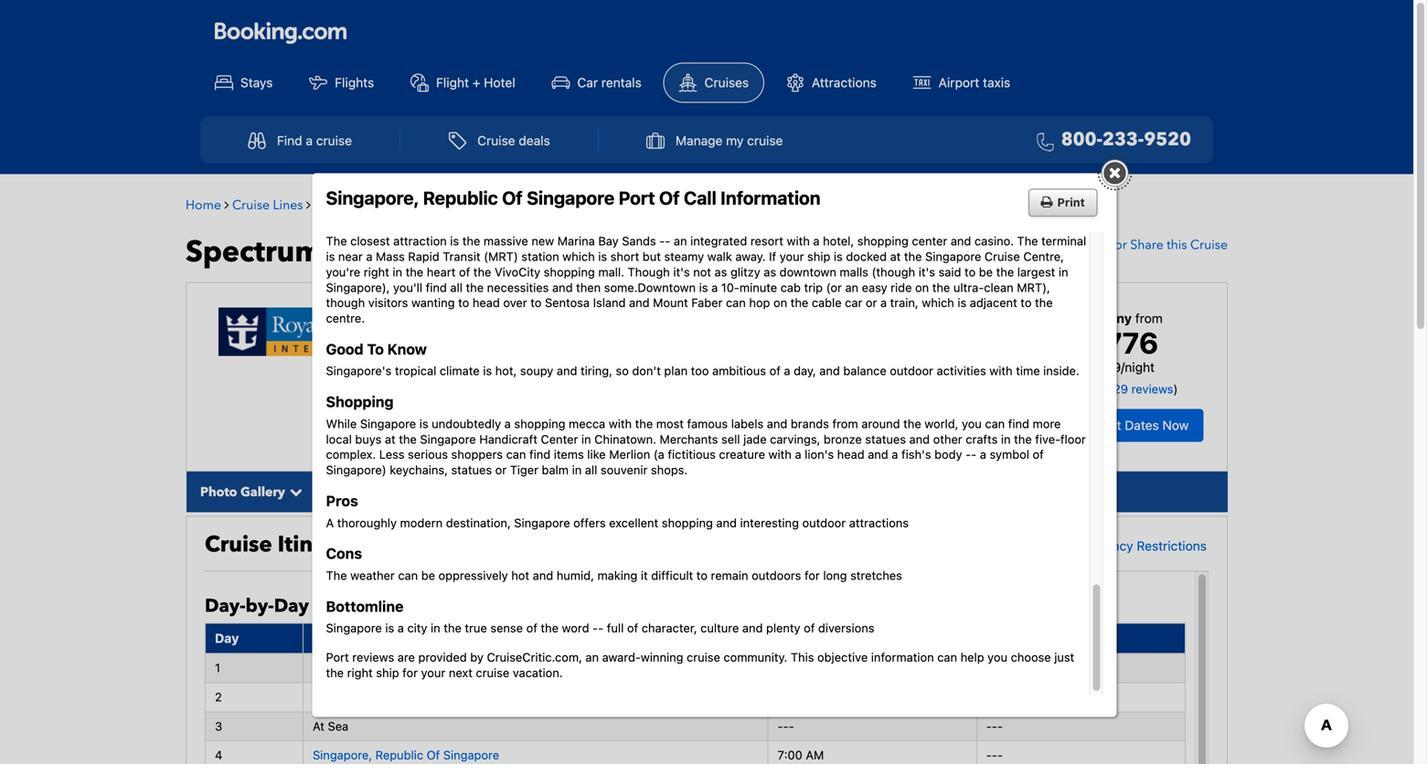 Task type: vqa. For each thing, say whether or not it's contained in the screenshot.
See
no



Task type: describe. For each thing, give the bounding box(es) containing it.
shopping while singapore is undoubtedly a shopping mecca with the most famous labels and brands from around the world, you can find more local buys at the singapore handicraft center in chinatown. merchants sell jade carvings, bronze statues and other crafts in the five-floor complex. less serious shoppers can find items like merlion (a fictitious creature with a lion's head and a fish's body -- a symbol of singapore) keychains, statues or tiger balm in all souvenir shops.
[[326, 393, 1086, 477]]

in down mecca
[[581, 432, 591, 446]]

from inside shopping while singapore is undoubtedly a shopping mecca with the most famous labels and brands from around the world, you can find more local buys at the singapore handicraft center in chinatown. merchants sell jade carvings, bronze statues and other crafts in the five-floor complex. less serious shoppers can find items like merlion (a fictitious creature with a lion's head and a fish's body -- a symbol of singapore) keychains, statues or tiger balm in all souvenir shops.
[[832, 417, 858, 431]]

reviews inside spectrum of the seas main content
[[1131, 382, 1173, 396]]

hotel,
[[823, 234, 854, 248]]

trip
[[804, 280, 823, 294]]

the down it
[[914, 188, 935, 201]]

for inside port reviews are provided by cruisecritic.com, an award-winning cruise community. this objective information can help you choose just the right ship for your next cruise vacation.
[[402, 666, 418, 680]]

and down around
[[868, 448, 888, 461]]

wanting
[[411, 296, 455, 310]]

good
[[326, 340, 364, 358]]

1 horizontal spatial an
[[674, 234, 687, 248]]

singapore's inside good to know singapore's tropical climate is hot, soupy and tiring, so don't plan too ambitious of a day, and balance outdoor activities with time inside.
[[326, 364, 392, 378]]

cruise deals
[[477, 133, 550, 148]]

select
[[1084, 418, 1121, 433]]

though
[[326, 296, 365, 310]]

of inside shopping while singapore is undoubtedly a shopping mecca with the most famous labels and brands from around the world, you can find more local buys at the singapore handicraft center in chinatown. merchants sell jade carvings, bronze statues and other crafts in the five-floor complex. less serious shoppers can find items like merlion (a fictitious creature with a lion's head and a fish's body -- a symbol of singapore) keychains, statues or tiger balm in all souvenir shops.
[[1033, 448, 1044, 461]]

the up the less
[[399, 432, 417, 446]]

or inside spectrum of the seas main content
[[1115, 237, 1127, 254]]

cruise inside the closest attraction is the massive new marina bay sands -- an integrated resort with a hotel, shopping center and casino. the terminal is near a mass rapid transit (mrt) station which is short but steamy walk away. if your ship is docked at the singapore cruise centre, you're right in the heart of the vivocity shopping mall. though it's not as glitzy as downtown malls (though it's said to be the largest in singapore), you'll find all the necessities and then some.downtown is a 10-minute cab trip (or an easy ride on the ultra-clean mrt), though visitors wanting to head over to sentosa island and mount faber can hop on the cable car or a train, which is adjacent to the centre.
[[985, 250, 1020, 263]]

famous
[[687, 417, 728, 431]]

deals
[[519, 133, 550, 148]]

travel menu navigation
[[200, 117, 1213, 163]]

airport
[[939, 75, 979, 90]]

$776
[[1086, 326, 1159, 360]]

outdoor inside pros a thoroughly modern destination, singapore offers excellent shopping and interesting outdoor attractions
[[802, 516, 846, 530]]

not
[[693, 265, 711, 279]]

singapore, inside dialog
[[326, 187, 419, 208]]

cruise search
[[965, 237, 1045, 254]]

0 horizontal spatial which
[[562, 250, 595, 263]]

(
[[1109, 382, 1114, 396]]

sense
[[490, 621, 523, 635]]

night
[[1125, 360, 1155, 375]]

1 vertical spatial statues
[[451, 463, 492, 477]]

a down crafts at the bottom of the page
[[980, 448, 986, 461]]

world,
[[925, 417, 958, 431]]

excellent
[[609, 516, 658, 530]]

centre.
[[326, 311, 365, 325]]

in down items
[[572, 463, 582, 477]]

flights link
[[295, 64, 389, 102]]

0 horizontal spatial seas
[[420, 232, 485, 272]]

downtown inside the closest attraction is the massive new marina bay sands -- an integrated resort with a hotel, shopping center and casino. the terminal is near a mass rapid transit (mrt) station which is short but steamy walk away. if your ship is docked at the singapore cruise centre, you're right in the heart of the vivocity shopping mall. though it's not as glitzy as downtown malls (though it's said to be the largest in singapore), you'll find all the necessities and then some.downtown is a 10-minute cab trip (or an easy ride on the ultra-clean mrt), though visitors wanting to head over to sentosa island and mount faber can hop on the cable car or a train, which is adjacent to the centre.
[[780, 265, 836, 279]]

singapore, republic of singapore for 1
[[313, 661, 499, 675]]

choose
[[1011, 651, 1051, 664]]

2 vertical spatial find
[[529, 448, 551, 461]]

the down cab
[[791, 296, 808, 310]]

your inside the closest attraction is the massive new marina bay sands -- an integrated resort with a hotel, shopping center and casino. the terminal is near a mass rapid transit (mrt) station which is short but steamy walk away. if your ship is docked at the singapore cruise centre, you're right in the heart of the vivocity shopping mall. though it's not as glitzy as downtown malls (though it's said to be the largest in singapore), you'll find all the necessities and then some.downtown is a 10-minute cab trip (or an easy ride on the ultra-clean mrt), though visitors wanting to head over to sentosa island and mount faber can hop on the cable car or a train, which is adjacent to the centre.
[[780, 250, 804, 263]]

cruises link
[[663, 63, 764, 103]]

an inside port reviews are provided by cruisecritic.com, an award-winning cruise community. this objective information can help you choose just the right ship for your next cruise vacation.
[[585, 651, 599, 664]]

the right near
[[366, 232, 413, 272]]

cruise inside the modern marina bay cruise centre is large enough to accommodate two mega-ships at the same time. it is located next to singapore's new downtown district but there are currently no large shopping facilities in walking distance. the terminal itself features one convenience store.
[[461, 172, 496, 186]]

is down hotel,
[[834, 250, 843, 263]]

for inside cons the weather can be oppressively hot and humid, making it difficult to remain outdoors for long stretches
[[804, 569, 820, 582]]

stays link
[[200, 64, 287, 102]]

of right ports
[[350, 631, 363, 646]]

1 horizontal spatial seas
[[518, 197, 545, 214]]

cruise left lines
[[232, 197, 270, 214]]

royal caribbean image
[[218, 308, 415, 356]]

is inside bottomline singapore is a city in the true sense of the word -- full of character, culture and plenty of diversions
[[385, 621, 394, 635]]

in inside the modern marina bay cruise centre is large enough to accommodate two mega-ships at the same time. it is located next to singapore's new downtown district but there are currently no large shopping facilities in walking distance. the terminal itself features one convenience store.
[[802, 188, 811, 201]]

3 for 3
[[215, 719, 222, 733]]

soupy
[[520, 364, 553, 378]]

cruise left the search
[[965, 237, 1002, 254]]

29 reviews link
[[1114, 382, 1173, 396]]

climate
[[440, 364, 480, 378]]

is right it
[[926, 172, 935, 186]]

spectrum of the seas main content
[[176, 183, 1237, 764]]

can inside the closest attraction is the massive new marina bay sands -- an integrated resort with a hotel, shopping center and casino. the terminal is near a mass rapid transit (mrt) station which is short but steamy walk away. if your ship is docked at the singapore cruise centre, you're right in the heart of the vivocity shopping mall. though it's not as glitzy as downtown malls (though it's said to be the largest in singapore), you'll find all the necessities and then some.downtown is a 10-minute cab trip (or an easy ride on the ultra-clean mrt), though visitors wanting to head over to sentosa island and mount faber can hop on the cable car or a train, which is adjacent to the centre.
[[726, 296, 746, 310]]

4
[[215, 748, 222, 762]]

station
[[521, 250, 559, 263]]

all inside shopping while singapore is undoubtedly a shopping mecca with the most famous labels and brands from around the world, you can find more local buys at the singapore handicraft center in chinatown. merchants sell jade carvings, bronze statues and other crafts in the five-floor complex. less serious shoppers can find items like merlion (a fictitious creature with a lion's head and a fish's body -- a symbol of singapore) keychains, statues or tiger balm in all souvenir shops.
[[585, 463, 597, 477]]

the left no
[[631, 197, 650, 214]]

in down "centre,"
[[1059, 265, 1068, 279]]

center
[[912, 234, 947, 248]]

1 vertical spatial large
[[667, 188, 695, 201]]

the down centre at the top left
[[496, 197, 515, 214]]

at inside the closest attraction is the massive new marina bay sands -- an integrated resort with a hotel, shopping center and casino. the terminal is near a mass rapid transit (mrt) station which is short but steamy walk away. if your ship is docked at the singapore cruise centre, you're right in the heart of the vivocity shopping mall. though it's not as glitzy as downtown malls (though it's said to be the largest in singapore), you'll find all the necessities and then some.downtown is a 10-minute cab trip (or an easy ride on the ultra-clean mrt), though visitors wanting to head over to sentosa island and mount faber can hop on the cable car or a train, which is adjacent to the centre.
[[890, 250, 901, 263]]

1 vertical spatial an
[[845, 280, 859, 294]]

4:30 pm
[[986, 661, 1033, 675]]

reviews inside port reviews are provided by cruisecritic.com, an award-winning cruise community. this objective information can help you choose just the right ship for your next cruise vacation.
[[352, 651, 394, 664]]

around
[[861, 417, 900, 431]]

serious
[[408, 448, 448, 461]]

to up ultra-
[[965, 265, 976, 279]]

five-
[[1035, 432, 1060, 446]]

am
[[806, 748, 824, 762]]

the up night on the left top of the page
[[466, 280, 484, 294]]

angle right image for home
[[224, 198, 229, 211]]

bottomline
[[326, 598, 404, 615]]

casino.
[[974, 234, 1014, 248]]

0 vertical spatial statues
[[865, 432, 906, 446]]

shoppers
[[451, 448, 503, 461]]

a down the carvings,
[[795, 448, 801, 461]]

of right "plenty"
[[804, 621, 815, 635]]

caribbean
[[349, 197, 410, 214]]

and up the carvings,
[[767, 417, 787, 431]]

in up the symbol
[[1001, 432, 1011, 446]]

remain
[[711, 569, 748, 582]]

7:00
[[778, 748, 802, 762]]

taxis
[[983, 75, 1010, 90]]

paper plane image
[[1066, 238, 1084, 251]]

roundtrip:
[[460, 364, 527, 379]]

0 vertical spatial spectrum of the seas
[[421, 197, 545, 214]]

cruise right this
[[1190, 237, 1228, 254]]

a left fish's
[[892, 448, 898, 461]]

are inside the modern marina bay cruise centre is large enough to accommodate two mega-ships at the same time. it is located next to singapore's new downtown district but there are currently no large shopping facilities in walking distance. the terminal itself features one convenience store.
[[577, 188, 594, 201]]

1 vertical spatial which
[[922, 296, 954, 310]]

singapore inside the closest attraction is the massive new marina bay sands -- an integrated resort with a hotel, shopping center and casino. the terminal is near a mass rapid transit (mrt) station which is short but steamy walk away. if your ship is docked at the singapore cruise centre, you're right in the heart of the vivocity shopping mall. though it's not as glitzy as downtown malls (though it's said to be the largest in singapore), you'll find all the necessities and then some.downtown is a 10-minute cab trip (or an easy ride on the ultra-clean mrt), though visitors wanting to head over to sentosa island and mount faber can hop on the cable car or a train, which is adjacent to the centre.
[[925, 250, 981, 263]]

can up crafts at the bottom of the page
[[985, 417, 1005, 431]]

save or share this cruise
[[1084, 237, 1228, 254]]

of up massive
[[481, 197, 493, 214]]

shopping up "docked"
[[857, 234, 909, 248]]

handicraft
[[479, 432, 537, 446]]

head inside the closest attraction is the massive new marina bay sands -- an integrated resort with a hotel, shopping center and casino. the terminal is near a mass rapid transit (mrt) station which is short but steamy walk away. if your ship is docked at the singapore cruise centre, you're right in the heart of the vivocity shopping mall. though it's not as glitzy as downtown malls (though it's said to be the largest in singapore), you'll find all the necessities and then some.downtown is a 10-minute cab trip (or an easy ride on the ultra-clean mrt), though visitors wanting to head over to sentosa island and mount faber can hop on the cable car or a train, which is adjacent to the centre.
[[473, 296, 500, 310]]

good to know singapore's tropical climate is hot, soupy and tiring, so don't plan too ambitious of a day, and balance outdoor activities with time inside.
[[326, 340, 1079, 378]]

a up the "handicraft"
[[504, 417, 511, 431]]

1 horizontal spatial cruise
[[476, 666, 509, 680]]

the modern marina bay cruise centre is large enough to accommodate two mega-ships at the same time. it is located next to singapore's new downtown district but there are currently no large shopping facilities in walking distance. the terminal itself features one convenience store.
[[326, 172, 1086, 217]]

marina inside the modern marina bay cruise centre is large enough to accommodate two mega-ships at the same time. it is located next to singapore's new downtown district but there are currently no large shopping facilities in walking distance. the terminal itself features one convenience store.
[[396, 172, 434, 186]]

port inside port reviews are provided by cruisecritic.com, an award-winning cruise community. this objective information can help you choose just the right ship for your next cruise vacation.
[[326, 651, 349, 664]]

but inside the closest attraction is the massive new marina bay sands -- an integrated resort with a hotel, shopping center and casino. the terminal is near a mass rapid transit (mrt) station which is short but steamy walk away. if your ship is docked at the singapore cruise centre, you're right in the heart of the vivocity shopping mall. though it's not as glitzy as downtown malls (though it's said to be the largest in singapore), you'll find all the necessities and then some.downtown is a 10-minute cab trip (or an easy ride on the ultra-clean mrt), though visitors wanting to head over to sentosa island and mount faber can hop on the cable car or a train, which is adjacent to the centre.
[[643, 250, 661, 263]]

shopping inside pros a thoroughly modern destination, singapore offers excellent shopping and interesting outdoor attractions
[[662, 516, 713, 530]]

new inside the modern marina bay cruise centre is large enough to accommodate two mega-ships at the same time. it is located next to singapore's new downtown district but there are currently no large shopping facilities in walking distance. the terminal itself features one convenience store.
[[395, 188, 418, 201]]

the left true
[[444, 621, 462, 635]]

merchants
[[660, 432, 718, 446]]

home
[[186, 197, 221, 214]]

0 vertical spatial port
[[619, 187, 655, 208]]

said
[[939, 265, 961, 279]]

(a
[[653, 448, 664, 461]]

1 vertical spatial spectrum of the seas
[[186, 232, 485, 272]]

1 horizontal spatial day
[[274, 594, 309, 619]]

the down center
[[904, 250, 922, 263]]

singapore inside pros a thoroughly modern destination, singapore offers excellent shopping and interesting outdoor attractions
[[514, 516, 570, 530]]

cab
[[781, 280, 801, 294]]

is up there
[[540, 172, 549, 186]]

(or
[[826, 280, 842, 294]]

resort
[[750, 234, 783, 248]]

long
[[823, 569, 847, 582]]

globe image
[[447, 364, 458, 377]]

though
[[628, 265, 670, 279]]

the up the you'll at left top
[[406, 265, 423, 279]]

no
[[650, 188, 664, 201]]

itinerary:
[[313, 594, 395, 619]]

1 as from the left
[[715, 265, 727, 279]]

ship inside port reviews are provided by cruisecritic.com, an award-winning cruise community. this objective information can help you choose just the right ship for your next cruise vacation.
[[376, 666, 399, 680]]

the down said
[[932, 280, 950, 294]]

hotel
[[484, 75, 515, 90]]

is down ultra-
[[957, 296, 967, 310]]

activities
[[937, 364, 986, 378]]

call inside singapore, republic of singapore port of call information dialog
[[684, 187, 716, 208]]

is down not
[[699, 280, 708, 294]]

cruise lines
[[232, 197, 303, 214]]

1 vertical spatial cruise
[[687, 651, 720, 664]]

can inside cons the weather can be oppressively hot and humid, making it difficult to remain outdoors for long stretches
[[398, 569, 418, 582]]

a down easy
[[880, 296, 887, 310]]

shopping up then
[[544, 265, 595, 279]]

stays
[[240, 75, 273, 90]]

to right 'wanting'
[[458, 296, 469, 310]]

mount
[[653, 296, 688, 310]]

the down mrt),
[[1035, 296, 1053, 310]]

plan
[[664, 364, 688, 378]]

of right full
[[627, 621, 638, 635]]

is up mall.
[[598, 250, 607, 263]]

pros
[[326, 492, 358, 510]]

next inside the modern marina bay cruise centre is large enough to accommodate two mega-ships at the same time. it is located next to singapore's new downtown district but there are currently no large shopping facilities in walking distance. the terminal itself features one convenience store.
[[982, 172, 1006, 186]]

massive
[[484, 234, 528, 248]]

royal
[[314, 197, 346, 214]]

itself
[[986, 188, 1013, 201]]

all inside the closest attraction is the massive new marina bay sands -- an integrated resort with a hotel, shopping center and casino. the terminal is near a mass rapid transit (mrt) station which is short but steamy walk away. if your ship is docked at the singapore cruise centre, you're right in the heart of the vivocity shopping mall. though it's not as glitzy as downtown malls (though it's said to be the largest in singapore), you'll find all the necessities and then some.downtown is a 10-minute cab trip (or an easy ride on the ultra-clean mrt), though visitors wanting to head over to sentosa island and mount faber can hop on the cable car or a train, which is adjacent to the centre.
[[450, 280, 463, 294]]

the left word
[[541, 621, 559, 635]]

night
[[463, 302, 513, 327]]

call inside spectrum of the seas main content
[[366, 631, 390, 646]]

just
[[1054, 651, 1074, 664]]

with down the carvings,
[[768, 448, 792, 461]]

9520
[[1144, 127, 1191, 152]]

bay inside the modern marina bay cruise centre is large enough to accommodate two mega-ships at the same time. it is located next to singapore's new downtown district but there are currently no large shopping facilities in walking distance. the terminal itself features one convenience store.
[[437, 172, 457, 186]]

0 horizontal spatial large
[[552, 172, 580, 186]]

the left world,
[[903, 417, 921, 431]]

penang
[[518, 302, 584, 327]]

chinatown.
[[594, 432, 656, 446]]

a left hotel,
[[813, 234, 820, 248]]

car rentals link
[[537, 64, 656, 102]]

the inside cons the weather can be oppressively hot and humid, making it difficult to remain outdoors for long stretches
[[326, 569, 347, 582]]

weather
[[350, 569, 395, 582]]

this
[[1167, 237, 1187, 254]]

don't
[[632, 364, 661, 378]]

facilities
[[753, 188, 798, 201]]

can down the "handicraft"
[[506, 448, 526, 461]]

right inside port reviews are provided by cruisecritic.com, an award-winning cruise community. this objective information can help you choose just the right ship for your next cruise vacation.
[[347, 666, 373, 680]]

print link
[[1028, 189, 1097, 217]]

the up royal on the left top of page
[[326, 172, 347, 186]]

features
[[1016, 188, 1062, 201]]

0 horizontal spatial day
[[215, 631, 239, 646]]

store.
[[399, 203, 430, 217]]

outdoor inside good to know singapore's tropical climate is hot, soupy and tiring, so don't plan too ambitious of a day, and balance outdoor activities with time inside.
[[890, 364, 933, 378]]

and inside cons the weather can be oppressively hot and humid, making it difficult to remain outdoors for long stretches
[[533, 569, 553, 582]]

and up sentosa
[[552, 280, 573, 294]]

at inside shopping while singapore is undoubtedly a shopping mecca with the most famous labels and brands from around the world, you can find more local buys at the singapore handicraft center in chinatown. merchants sell jade carvings, bronze statues and other crafts in the five-floor complex. less serious shoppers can find items like merlion (a fictitious creature with a lion's head and a fish's body -- a symbol of singapore) keychains, statues or tiger balm in all souvenir shops.
[[385, 432, 396, 446]]

a inside good to know singapore's tropical climate is hot, soupy and tiring, so don't plan too ambitious of a day, and balance outdoor activities with time inside.
[[784, 364, 790, 378]]

car rentals
[[577, 75, 642, 90]]

and right center
[[951, 234, 971, 248]]

or inside the closest attraction is the massive new marina bay sands -- an integrated resort with a hotel, shopping center and casino. the terminal is near a mass rapid transit (mrt) station which is short but steamy walk away. if your ship is docked at the singapore cruise centre, you're right in the heart of the vivocity shopping mall. though it's not as glitzy as downtown malls (though it's said to be the largest in singapore), you'll find all the necessities and then some.downtown is a 10-minute cab trip (or an easy ride on the ultra-clean mrt), though visitors wanting to head over to sentosa island and mount faber can hop on the cable car or a train, which is adjacent to the centre.
[[866, 296, 877, 310]]

clean
[[984, 280, 1014, 294]]

cons
[[326, 545, 362, 562]]

malls
[[840, 265, 868, 279]]

to right over
[[530, 296, 542, 310]]

5
[[1099, 382, 1106, 396]]

with up 'chinatown.'
[[609, 417, 632, 431]]

a down closest
[[366, 250, 372, 263]]

the up the symbol
[[1014, 432, 1032, 446]]

now
[[1162, 418, 1189, 433]]

of up singapore), at the top of the page
[[329, 232, 359, 272]]

the up "centre,"
[[1017, 234, 1038, 248]]

/
[[1121, 360, 1125, 375]]

necessities
[[487, 280, 549, 294]]

singapore inside bottomline singapore is a city in the true sense of the word -- full of character, culture and plenty of diversions
[[326, 621, 382, 635]]

most
[[656, 417, 684, 431]]

largest
[[1017, 265, 1055, 279]]

of right sense at the bottom left of the page
[[526, 621, 537, 635]]

2 horizontal spatial spectrum
[[556, 197, 612, 214]]

next inside port reviews are provided by cruisecritic.com, an award-winning cruise community. this objective information can help you choose just the right ship for your next cruise vacation.
[[449, 666, 473, 680]]

3 for 3 night penang
[[447, 302, 458, 327]]

1 horizontal spatial spectrum
[[421, 197, 478, 214]]

head inside shopping while singapore is undoubtedly a shopping mecca with the most famous labels and brands from around the world, you can find more local buys at the singapore handicraft center in chinatown. merchants sell jade carvings, bronze statues and other crafts in the five-floor complex. less serious shoppers can find items like merlion (a fictitious creature with a lion's head and a fish's body -- a symbol of singapore) keychains, statues or tiger balm in all souvenir shops.
[[837, 448, 865, 461]]



Task type: locate. For each thing, give the bounding box(es) containing it.
culture
[[700, 621, 739, 635]]

5 ( 29 reviews )
[[1095, 382, 1178, 396]]

1 vertical spatial at
[[890, 250, 901, 263]]

and inside bottomline singapore is a city in the true sense of the word -- full of character, culture and plenty of diversions
[[742, 621, 763, 635]]

balm
[[542, 463, 569, 477]]

0 horizontal spatial next
[[449, 666, 473, 680]]

0 vertical spatial bay
[[437, 172, 457, 186]]

0 vertical spatial itinerary
[[332, 483, 384, 501]]

tiger
[[510, 463, 538, 477]]

0 horizontal spatial call
[[366, 631, 390, 646]]

0 vertical spatial find
[[426, 280, 447, 294]]

bay up "spectrum of the seas" link
[[437, 172, 457, 186]]

head down bronze
[[837, 448, 865, 461]]

a inside navigation
[[306, 133, 313, 148]]

2 singapore, republic of singapore link from the top
[[313, 748, 499, 762]]

enough
[[583, 172, 625, 186]]

minute
[[739, 280, 777, 294]]

ship down ports of call
[[376, 666, 399, 680]]

0 horizontal spatial head
[[473, 296, 500, 310]]

and inside spectrum of the seas main content
[[1045, 538, 1067, 553]]

seas
[[518, 197, 545, 214], [653, 197, 680, 214], [420, 232, 485, 272]]

0 vertical spatial on
[[915, 280, 929, 294]]

as down walk
[[715, 265, 727, 279]]

2 vertical spatial from
[[832, 417, 858, 431]]

creature
[[719, 448, 765, 461]]

find up 'wanting'
[[426, 280, 447, 294]]

next
[[982, 172, 1006, 186], [449, 666, 473, 680]]

modern
[[350, 172, 393, 186], [400, 516, 443, 530]]

items
[[554, 448, 584, 461]]

0 horizontal spatial your
[[421, 666, 445, 680]]

new up store.
[[395, 188, 418, 201]]

faber
[[691, 296, 723, 310]]

from right balcony
[[1135, 311, 1163, 326]]

2 horizontal spatial at
[[890, 250, 901, 263]]

cruise search link
[[947, 237, 1063, 254]]

0 vertical spatial at
[[816, 172, 827, 186]]

all
[[450, 280, 463, 294], [585, 463, 597, 477]]

is up you're
[[326, 250, 335, 263]]

0 vertical spatial right
[[364, 265, 389, 279]]

at inside the modern marina bay cruise centre is large enough to accommodate two mega-ships at the same time. it is located next to singapore's new downtown district but there are currently no large shopping facilities in walking distance. the terminal itself features one convenience store.
[[816, 172, 827, 186]]

of inside the closest attraction is the massive new marina bay sands -- an integrated resort with a hotel, shopping center and casino. the terminal is near a mass rapid transit (mrt) station which is short but steamy walk away. if your ship is docked at the singapore cruise centre, you're right in the heart of the vivocity shopping mall. though it's not as glitzy as downtown malls (though it's said to be the largest in singapore), you'll find all the necessities and then some.downtown is a 10-minute cab trip (or an easy ride on the ultra-clean mrt), though visitors wanting to head over to sentosa island and mount faber can hop on the cable car or a train, which is adjacent to the centre.
[[459, 265, 470, 279]]

next up itself
[[982, 172, 1006, 186]]

1 horizontal spatial angle right image
[[413, 198, 418, 211]]

with inside good to know singapore's tropical climate is hot, soupy and tiring, so don't plan too ambitious of a day, and balance outdoor activities with time inside.
[[989, 364, 1013, 378]]

from for $776
[[1135, 311, 1163, 326]]

and left "interesting"
[[716, 516, 737, 530]]

cruise inside cruise deals link
[[477, 133, 515, 148]]

find a cruise
[[277, 133, 352, 148]]

1 horizontal spatial new
[[531, 234, 554, 248]]

be inside the closest attraction is the massive new marina bay sands -- an integrated resort with a hotel, shopping center and casino. the terminal is near a mass rapid transit (mrt) station which is short but steamy walk away. if your ship is docked at the singapore cruise centre, you're right in the heart of the vivocity shopping mall. though it's not as glitzy as downtown malls (though it's said to be the largest in singapore), you'll find all the necessities and then some.downtown is a 10-minute cab trip (or an easy ride on the ultra-clean mrt), though visitors wanting to head over to sentosa island and mount faber can hop on the cable car or a train, which is adjacent to the centre.
[[979, 265, 993, 279]]

easy
[[862, 280, 887, 294]]

a inside bottomline singapore is a city in the true sense of the word -- full of character, culture and plenty of diversions
[[398, 621, 404, 635]]

1 vertical spatial port
[[326, 651, 349, 664]]

1 horizontal spatial on
[[915, 280, 929, 294]]

0 vertical spatial singapore, republic of singapore link
[[313, 661, 499, 675]]

1 angle right image from the left
[[224, 198, 229, 211]]

1 vertical spatial itinerary
[[278, 530, 368, 560]]

1 vertical spatial all
[[585, 463, 597, 477]]

singapore's down good
[[326, 364, 392, 378]]

community.
[[724, 651, 787, 664]]

an up the car
[[845, 280, 859, 294]]

pm
[[1015, 661, 1033, 675]]

)
[[1173, 382, 1178, 396]]

marina inside the closest attraction is the massive new marina bay sands -- an integrated resort with a hotel, shopping center and casino. the terminal is near a mass rapid transit (mrt) station which is short but steamy walk away. if your ship is docked at the singapore cruise centre, you're right in the heart of the vivocity shopping mall. though it's not as glitzy as downtown malls (though it's said to be the largest in singapore), you'll find all the necessities and then some.downtown is a 10-minute cab trip (or an easy ride on the ultra-clean mrt), though visitors wanting to head over to sentosa island and mount faber can hop on the cable car or a train, which is adjacent to the centre.
[[557, 234, 595, 248]]

1 vertical spatial next
[[449, 666, 473, 680]]

but inside the modern marina bay cruise centre is large enough to accommodate two mega-ships at the same time. it is located next to singapore's new downtown district but there are currently no large shopping facilities in walking distance. the terminal itself features one convenience store.
[[523, 188, 541, 201]]

in inside bottomline singapore is a city in the true sense of the word -- full of character, culture and plenty of diversions
[[431, 621, 440, 635]]

is inside shopping while singapore is undoubtedly a shopping mecca with the most famous labels and brands from around the world, you can find more local buys at the singapore handicraft center in chinatown. merchants sell jade carvings, bronze statues and other crafts in the five-floor complex. less serious shoppers can find items like merlion (a fictitious creature with a lion's head and a fish's body -- a symbol of singapore) keychains, statues or tiger balm in all souvenir shops.
[[419, 417, 428, 431]]

1 singapore's from the top
[[326, 188, 392, 201]]

to left remain
[[696, 569, 708, 582]]

sands
[[622, 234, 656, 248]]

1 vertical spatial right
[[347, 666, 373, 680]]

booking.com home image
[[215, 21, 346, 45]]

0 horizontal spatial on
[[773, 296, 787, 310]]

2 vertical spatial or
[[495, 463, 507, 477]]

1 horizontal spatial find
[[529, 448, 551, 461]]

0 vertical spatial day
[[274, 594, 309, 619]]

to up currently
[[628, 172, 639, 186]]

an left award-
[[585, 651, 599, 664]]

the
[[326, 172, 347, 186], [914, 188, 935, 201], [326, 234, 347, 248], [1017, 234, 1038, 248], [326, 569, 347, 582]]

port down enough
[[619, 187, 655, 208]]

0 vertical spatial be
[[979, 265, 993, 279]]

new inside the closest attraction is the massive new marina bay sands -- an integrated resort with a hotel, shopping center and casino. the terminal is near a mass rapid transit (mrt) station which is short but steamy walk away. if your ship is docked at the singapore cruise centre, you're right in the heart of the vivocity shopping mall. though it's not as glitzy as downtown malls (though it's said to be the largest in singapore), you'll find all the necessities and then some.downtown is a 10-minute cab trip (or an easy ride on the ultra-clean mrt), though visitors wanting to head over to sentosa island and mount faber can hop on the cable car or a train, which is adjacent to the centre.
[[531, 234, 554, 248]]

find up balm
[[529, 448, 551, 461]]

0 horizontal spatial port
[[326, 651, 349, 664]]

1 horizontal spatial from
[[832, 417, 858, 431]]

singapore, republic of singapore for 4
[[313, 748, 499, 762]]

is up the transit
[[450, 234, 459, 248]]

to down mrt),
[[1021, 296, 1032, 310]]

2 horizontal spatial or
[[1115, 237, 1127, 254]]

adjacent
[[970, 296, 1017, 310]]

1 vertical spatial ship
[[376, 666, 399, 680]]

shopping
[[326, 393, 394, 411]]

bay inside the closest attraction is the massive new marina bay sands -- an integrated resort with a hotel, shopping center and casino. the terminal is near a mass rapid transit (mrt) station which is short but steamy walk away. if your ship is docked at the singapore cruise centre, you're right in the heart of the vivocity shopping mall. though it's not as glitzy as downtown malls (though it's said to be the largest in singapore), you'll find all the necessities and then some.downtown is a 10-minute cab trip (or an easy ride on the ultra-clean mrt), though visitors wanting to head over to sentosa island and mount faber can hop on the cable car or a train, which is adjacent to the centre.
[[598, 234, 619, 248]]

the inside port reviews are provided by cruisecritic.com, an award-winning cruise community. this objective information can help you choose just the right ship for your next cruise vacation.
[[326, 666, 344, 680]]

difficult
[[651, 569, 693, 582]]

singapore's inside the modern marina bay cruise centre is large enough to accommodate two mega-ships at the same time. it is located next to singapore's new downtown district but there are currently no large shopping facilities in walking distance. the terminal itself features one convenience store.
[[326, 188, 392, 201]]

local
[[326, 432, 352, 446]]

which
[[562, 250, 595, 263], [922, 296, 954, 310]]

1 vertical spatial singapore's
[[326, 364, 392, 378]]

2 as from the left
[[764, 265, 776, 279]]

in down ships on the top
[[802, 188, 811, 201]]

day up 1
[[215, 631, 239, 646]]

1 vertical spatial are
[[397, 651, 415, 664]]

hot,
[[495, 364, 517, 378]]

search image
[[947, 237, 965, 252]]

0 horizontal spatial modern
[[350, 172, 393, 186]]

0 horizontal spatial angle right image
[[224, 198, 229, 211]]

modern down keychains,
[[400, 516, 443, 530]]

rentals
[[601, 75, 642, 90]]

and left tiring,
[[557, 364, 577, 378]]

your right the if
[[780, 250, 804, 263]]

find inside the closest attraction is the massive new marina bay sands -- an integrated resort with a hotel, shopping center and casino. the terminal is near a mass rapid transit (mrt) station which is short but steamy walk away. if your ship is docked at the singapore cruise centre, you're right in the heart of the vivocity shopping mall. though it's not as glitzy as downtown malls (though it's said to be the largest in singapore), you'll find all the necessities and then some.downtown is a 10-minute cab trip (or an easy ride on the ultra-clean mrt), though visitors wanting to head over to sentosa island and mount faber can hop on the cable car or a train, which is adjacent to the centre.
[[426, 280, 447, 294]]

like
[[587, 448, 606, 461]]

0 vertical spatial which
[[562, 250, 595, 263]]

short
[[610, 250, 639, 263]]

2 it's from the left
[[919, 265, 935, 279]]

to inside cons the weather can be oppressively hot and humid, making it difficult to remain outdoors for long stretches
[[696, 569, 708, 582]]

modern inside pros a thoroughly modern destination, singapore offers excellent shopping and interesting outdoor attractions
[[400, 516, 443, 530]]

print image
[[1041, 196, 1057, 209]]

souvenir
[[601, 463, 648, 477]]

your down provided at the left bottom
[[421, 666, 445, 680]]

and down some.downtown
[[629, 296, 650, 310]]

of
[[481, 197, 493, 214], [616, 197, 628, 214], [329, 232, 359, 272], [459, 265, 470, 279], [769, 364, 781, 378], [1033, 448, 1044, 461], [526, 621, 537, 635], [627, 621, 638, 635], [804, 621, 815, 635], [350, 631, 363, 646]]

1 horizontal spatial at
[[816, 172, 827, 186]]

and right hot
[[533, 569, 553, 582]]

of
[[502, 187, 523, 208], [659, 187, 680, 208], [683, 364, 697, 379], [427, 661, 440, 675], [427, 748, 440, 762]]

restrictions
[[1137, 538, 1207, 553]]

to up itself
[[1009, 172, 1021, 186]]

stretches
[[850, 569, 902, 582]]

0 horizontal spatial spectrum
[[186, 232, 322, 272]]

downtown inside the modern marina bay cruise centre is large enough to accommodate two mega-ships at the same time. it is located next to singapore's new downtown district but there are currently no large shopping facilities in walking distance. the terminal itself features one convenience store.
[[421, 188, 478, 201]]

there
[[545, 188, 573, 201]]

carvings,
[[770, 432, 820, 446]]

are down city
[[397, 651, 415, 664]]

2 horizontal spatial seas
[[653, 197, 680, 214]]

angle right image
[[306, 198, 311, 211]]

age
[[1019, 538, 1042, 553]]

0 horizontal spatial terminal
[[938, 188, 983, 201]]

3 angle right image from the left
[[548, 198, 553, 211]]

glitzy
[[730, 265, 760, 279]]

centre
[[499, 172, 537, 186]]

2 singapore's from the top
[[326, 364, 392, 378]]

be inside cons the weather can be oppressively hot and humid, making it difficult to remain outdoors for long stretches
[[421, 569, 435, 582]]

is
[[540, 172, 549, 186], [926, 172, 935, 186], [450, 234, 459, 248], [326, 250, 335, 263], [598, 250, 607, 263], [834, 250, 843, 263], [699, 280, 708, 294], [957, 296, 967, 310], [483, 364, 492, 378], [419, 417, 428, 431], [385, 621, 394, 635]]

shopping right excellent
[[662, 516, 713, 530]]

for left long
[[804, 569, 820, 582]]

0 horizontal spatial are
[[397, 651, 415, 664]]

on right 'ride'
[[915, 280, 929, 294]]

1 horizontal spatial large
[[667, 188, 695, 201]]

or down easy
[[866, 296, 877, 310]]

right
[[364, 265, 389, 279], [347, 666, 373, 680]]

of inside good to know singapore's tropical climate is hot, soupy and tiring, so don't plan too ambitious of a day, and balance outdoor activities with time inside.
[[769, 364, 781, 378]]

fish's
[[901, 448, 931, 461]]

1 vertical spatial 3
[[215, 719, 222, 733]]

you
[[962, 417, 982, 431], [988, 651, 1007, 664]]

can down "10-"
[[726, 296, 746, 310]]

shops.
[[651, 463, 688, 477]]

one
[[1065, 188, 1086, 201]]

vacation.
[[513, 666, 563, 680]]

call down accommodate
[[684, 187, 716, 208]]

ambitious
[[712, 364, 766, 378]]

downtown up store.
[[421, 188, 478, 201]]

and inside pros a thoroughly modern destination, singapore offers excellent shopping and interesting outdoor attractions
[[716, 516, 737, 530]]

angle right image right home link
[[224, 198, 229, 211]]

and right age
[[1045, 538, 1067, 553]]

0 vertical spatial reviews
[[1131, 382, 1173, 396]]

from right hot,
[[530, 364, 558, 379]]

cruise left deals
[[477, 133, 515, 148]]

reviews down night
[[1131, 382, 1173, 396]]

3 up 4
[[215, 719, 222, 733]]

republic inside dialog
[[423, 187, 498, 208]]

which up then
[[562, 250, 595, 263]]

sell
[[721, 432, 740, 446]]

ship inside the closest attraction is the massive new marina bay sands -- an integrated resort with a hotel, shopping center and casino. the terminal is near a mass rapid transit (mrt) station which is short but steamy walk away. if your ship is docked at the singapore cruise centre, you're right in the heart of the vivocity shopping mall. though it's not as glitzy as downtown malls (though it's said to be the largest in singapore), you'll find all the necessities and then some.downtown is a 10-minute cab trip (or an easy ride on the ultra-clean mrt), though visitors wanting to head over to sentosa island and mount faber can hop on the cable car or a train, which is adjacent to the centre.
[[807, 250, 830, 263]]

2 horizontal spatial angle right image
[[548, 198, 553, 211]]

modern inside the modern marina bay cruise centre is large enough to accommodate two mega-ships at the same time. it is located next to singapore's new downtown district but there are currently no large shopping facilities in walking distance. the terminal itself features one convenience store.
[[350, 172, 393, 186]]

jade
[[743, 432, 767, 446]]

over
[[503, 296, 527, 310]]

find left more
[[1008, 417, 1029, 431]]

cruise inside travel menu navigation
[[316, 133, 352, 148]]

day
[[274, 594, 309, 619], [215, 631, 239, 646]]

in down mass
[[393, 265, 402, 279]]

singapore, republic of singapore port of call information dialog
[[312, 0, 1129, 717]]

itinerary inside dropdown button
[[332, 483, 384, 501]]

1 horizontal spatial all
[[585, 463, 597, 477]]

more
[[1033, 417, 1061, 431]]

0 vertical spatial from
[[1135, 311, 1163, 326]]

cruise down the casino.
[[985, 250, 1020, 263]]

a left "10-"
[[711, 280, 718, 294]]

large
[[552, 172, 580, 186], [667, 188, 695, 201]]

terminal up "centre,"
[[1041, 234, 1086, 248]]

shopping
[[698, 188, 749, 201], [857, 234, 909, 248], [544, 265, 595, 279], [514, 417, 565, 431], [662, 516, 713, 530]]

is inside good to know singapore's tropical climate is hot, soupy and tiring, so don't plan too ambitious of a day, and balance outdoor activities with time inside.
[[483, 364, 492, 378]]

0 vertical spatial you
[[962, 417, 982, 431]]

0 vertical spatial next
[[982, 172, 1006, 186]]

spectrum
[[421, 197, 478, 214], [556, 197, 612, 214], [186, 232, 322, 272]]

angle right image
[[224, 198, 229, 211], [413, 198, 418, 211], [548, 198, 553, 211]]

but down centre at the top left
[[523, 188, 541, 201]]

time.
[[884, 172, 912, 186]]

0 horizontal spatial or
[[495, 463, 507, 477]]

1 vertical spatial find
[[1008, 417, 1029, 431]]

0 horizontal spatial find
[[426, 280, 447, 294]]

from for singapore,
[[530, 364, 558, 379]]

0 vertical spatial downtown
[[421, 188, 478, 201]]

you right help
[[988, 651, 1007, 664]]

right down mass
[[364, 265, 389, 279]]

from inside balcony from $776 $259 / night
[[1135, 311, 1163, 326]]

your
[[780, 250, 804, 263], [421, 666, 445, 680]]

1 vertical spatial for
[[402, 666, 418, 680]]

oppressively
[[438, 569, 508, 582]]

1 horizontal spatial head
[[837, 448, 865, 461]]

itinerary down pros
[[278, 530, 368, 560]]

marina up store.
[[396, 172, 434, 186]]

1 horizontal spatial call
[[684, 187, 716, 208]]

0 vertical spatial new
[[395, 188, 418, 201]]

spectrum down enough
[[556, 197, 612, 214]]

1 vertical spatial marina
[[557, 234, 595, 248]]

1 vertical spatial but
[[643, 250, 661, 263]]

1 singapore, republic of singapore link from the top
[[313, 661, 499, 675]]

you inside port reviews are provided by cruisecritic.com, an award-winning cruise community. this objective information can help you choose just the right ship for your next cruise vacation.
[[988, 651, 1007, 664]]

age and pregnancy restrictions
[[1019, 538, 1207, 553]]

spectrum of the seas up massive
[[421, 197, 545, 214]]

0 horizontal spatial ship
[[376, 666, 399, 680]]

1 vertical spatial reviews
[[352, 651, 394, 664]]

0 vertical spatial singapore, republic of singapore
[[313, 661, 499, 675]]

city
[[407, 621, 427, 635]]

the inside the modern marina bay cruise centre is large enough to accommodate two mega-ships at the same time. it is located next to singapore's new downtown district but there are currently no large shopping facilities in walking distance. the terminal itself features one convenience store.
[[830, 172, 848, 186]]

the up clean
[[996, 265, 1014, 279]]

tiring,
[[581, 364, 612, 378]]

cruise up day-
[[205, 530, 272, 560]]

terminal inside the closest attraction is the massive new marina bay sands -- an integrated resort with a hotel, shopping center and casino. the terminal is near a mass rapid transit (mrt) station which is short but steamy walk away. if your ship is docked at the singapore cruise centre, you're right in the heart of the vivocity shopping mall. though it's not as glitzy as downtown malls (though it's said to be the largest in singapore), you'll find all the necessities and then some.downtown is a 10-minute cab trip (or an easy ride on the ultra-clean mrt), though visitors wanting to head over to sentosa island and mount faber can hop on the cable car or a train, which is adjacent to the centre.
[[1041, 234, 1086, 248]]

2 vertical spatial an
[[585, 651, 599, 664]]

2 horizontal spatial cruise
[[687, 651, 720, 664]]

0 vertical spatial singapore's
[[326, 188, 392, 201]]

is up 'serious'
[[419, 417, 428, 431]]

be left oppressively
[[421, 569, 435, 582]]

1 singapore, republic of singapore from the top
[[313, 661, 499, 675]]

at
[[313, 719, 324, 733]]

0 vertical spatial all
[[450, 280, 463, 294]]

(mrt)
[[484, 250, 518, 263]]

head left over
[[473, 296, 500, 310]]

0 vertical spatial terminal
[[938, 188, 983, 201]]

spectrum of the seas up singapore), at the top of the page
[[186, 232, 485, 272]]

the down ports
[[326, 666, 344, 680]]

0 horizontal spatial marina
[[396, 172, 434, 186]]

1 horizontal spatial are
[[577, 188, 594, 201]]

with inside the closest attraction is the massive new marina bay sands -- an integrated resort with a hotel, shopping center and casino. the terminal is near a mass rapid transit (mrt) station which is short but steamy walk away. if your ship is docked at the singapore cruise centre, you're right in the heart of the vivocity shopping mall. though it's not as glitzy as downtown malls (though it's said to be the largest in singapore), you'll find all the necessities and then some.downtown is a 10-minute cab trip (or an easy ride on the ultra-clean mrt), though visitors wanting to head over to sentosa island and mount faber can hop on the cable car or a train, which is adjacent to the centre.
[[787, 234, 810, 248]]

the down (mrt)
[[473, 265, 491, 279]]

the up the transit
[[462, 234, 480, 248]]

a
[[326, 516, 334, 530]]

same
[[851, 172, 881, 186]]

call
[[684, 187, 716, 208], [366, 631, 390, 646]]

right inside the closest attraction is the massive new marina bay sands -- an integrated resort with a hotel, shopping center and casino. the terminal is near a mass rapid transit (mrt) station which is short but steamy walk away. if your ship is docked at the singapore cruise centre, you're right in the heart of the vivocity shopping mall. though it's not as glitzy as downtown malls (though it's said to be the largest in singapore), you'll find all the necessities and then some.downtown is a 10-minute cab trip (or an easy ride on the ultra-clean mrt), though visitors wanting to head over to sentosa island and mount faber can hop on the cable car or a train, which is adjacent to the centre.
[[364, 265, 389, 279]]

bay
[[437, 172, 457, 186], [598, 234, 619, 248]]

0 vertical spatial but
[[523, 188, 541, 201]]

0 horizontal spatial it's
[[673, 265, 690, 279]]

1 horizontal spatial you
[[988, 651, 1007, 664]]

you inside shopping while singapore is undoubtedly a shopping mecca with the most famous labels and brands from around the world, you can find more local buys at the singapore handicraft center in chinatown. merchants sell jade carvings, bronze statues and other crafts in the five-floor complex. less serious shoppers can find items like merlion (a fictitious creature with a lion's head and a fish's body -- a symbol of singapore) keychains, statues or tiger balm in all souvenir shops.
[[962, 417, 982, 431]]

1 vertical spatial be
[[421, 569, 435, 582]]

1 vertical spatial modern
[[400, 516, 443, 530]]

the up near
[[326, 234, 347, 248]]

docked
[[846, 250, 887, 263]]

keychains,
[[390, 463, 448, 477]]

your inside port reviews are provided by cruisecritic.com, an award-winning cruise community. this objective information can help you choose just the right ship for your next cruise vacation.
[[421, 666, 445, 680]]

0 vertical spatial 3
[[447, 302, 458, 327]]

1 horizontal spatial port
[[619, 187, 655, 208]]

terminal inside the modern marina bay cruise centre is large enough to accommodate two mega-ships at the same time. it is located next to singapore's new downtown district but there are currently no large shopping facilities in walking distance. the terminal itself features one convenience store.
[[938, 188, 983, 201]]

0 vertical spatial an
[[674, 234, 687, 248]]

flights
[[335, 75, 374, 90]]

1 it's from the left
[[673, 265, 690, 279]]

and right day,
[[819, 364, 840, 378]]

distance.
[[860, 188, 910, 201]]

can right weather
[[398, 569, 418, 582]]

of left day,
[[769, 364, 781, 378]]

mall.
[[598, 265, 624, 279]]

spectrum of the seas link
[[421, 197, 548, 214]]

shopping inside shopping while singapore is undoubtedly a shopping mecca with the most famous labels and brands from around the world, you can find more local buys at the singapore handicraft center in chinatown. merchants sell jade carvings, bronze statues and other crafts in the five-floor complex. less serious shoppers can find items like merlion (a fictitious creature with a lion's head and a fish's body -- a symbol of singapore) keychains, statues or tiger balm in all souvenir shops.
[[514, 417, 565, 431]]

1 horizontal spatial reviews
[[1131, 382, 1173, 396]]

0 horizontal spatial outdoor
[[802, 516, 846, 530]]

heart
[[427, 265, 456, 279]]

2 singapore, republic of singapore from the top
[[313, 748, 499, 762]]

attractions
[[849, 516, 909, 530]]

character,
[[642, 621, 697, 635]]

or inside shopping while singapore is undoubtedly a shopping mecca with the most famous labels and brands from around the world, you can find more local buys at the singapore handicraft center in chinatown. merchants sell jade carvings, bronze statues and other crafts in the five-floor complex. less serious shoppers can find items like merlion (a fictitious creature with a lion's head and a fish's body -- a symbol of singapore) keychains, statues or tiger balm in all souvenir shops.
[[495, 463, 507, 477]]

if
[[769, 250, 776, 263]]

1 horizontal spatial but
[[643, 250, 661, 263]]

merlion
[[609, 448, 650, 461]]

can inside port reviews are provided by cruisecritic.com, an award-winning cruise community. this objective information can help you choose just the right ship for your next cruise vacation.
[[937, 651, 957, 664]]

0 horizontal spatial reviews
[[352, 651, 394, 664]]

island
[[593, 296, 626, 310]]

which down said
[[922, 296, 954, 310]]

2 angle right image from the left
[[413, 198, 418, 211]]

angle right image for spectrum of the seas
[[548, 198, 553, 211]]

0 horizontal spatial from
[[530, 364, 558, 379]]

are
[[577, 188, 594, 201], [397, 651, 415, 664]]

1 horizontal spatial for
[[804, 569, 820, 582]]

are inside port reviews are provided by cruisecritic.com, an award-winning cruise community. this objective information can help you choose just the right ship for your next cruise vacation.
[[397, 651, 415, 664]]

all down the like
[[585, 463, 597, 477]]

call down 'bottomline'
[[366, 631, 390, 646]]

1 vertical spatial downtown
[[780, 265, 836, 279]]

two
[[724, 172, 744, 186]]

with right resort
[[787, 234, 810, 248]]

cruise down by
[[476, 666, 509, 680]]

2 horizontal spatial from
[[1135, 311, 1163, 326]]

downtown up trip
[[780, 265, 836, 279]]

the up 'chinatown.'
[[635, 417, 653, 431]]

spectrum up the attraction
[[421, 197, 478, 214]]

0 vertical spatial cruise
[[316, 133, 352, 148]]

1 vertical spatial bay
[[598, 234, 619, 248]]

of down enough
[[616, 197, 628, 214]]

transit
[[443, 250, 480, 263]]

and up fish's
[[909, 432, 930, 446]]

singapore's up convenience
[[326, 188, 392, 201]]

large up there
[[552, 172, 580, 186]]

of down the transit
[[459, 265, 470, 279]]

shopping up center
[[514, 417, 565, 431]]

singapore, republic of singapore link for 4
[[313, 748, 499, 762]]

body
[[934, 448, 962, 461]]

angle right image for royal caribbean
[[413, 198, 418, 211]]

2 horizontal spatial find
[[1008, 417, 1029, 431]]

singapore),
[[326, 280, 390, 294]]

while
[[326, 417, 357, 431]]

0 horizontal spatial all
[[450, 280, 463, 294]]

2 vertical spatial cruise
[[476, 666, 509, 680]]

1 vertical spatial on
[[773, 296, 787, 310]]

a left day,
[[784, 364, 790, 378]]

singapore, republic of singapore link for 1
[[313, 661, 499, 675]]

shopping inside the modern marina bay cruise centre is large enough to accommodate two mega-ships at the same time. it is located next to singapore's new downtown district but there are currently no large shopping facilities in walking distance. the terminal itself features one convenience store.
[[698, 188, 749, 201]]

1 horizontal spatial or
[[866, 296, 877, 310]]



